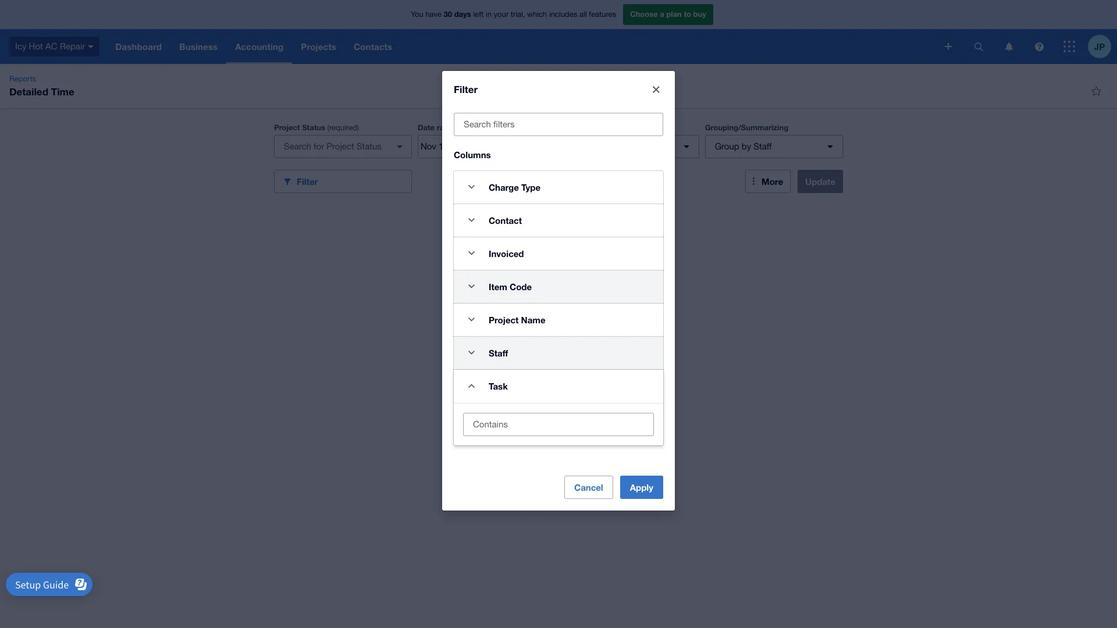 Task type: vqa. For each thing, say whether or not it's contained in the screenshot.
Bank
no



Task type: locate. For each thing, give the bounding box(es) containing it.
update button
[[798, 170, 843, 193]]

1 vertical spatial staff
[[489, 348, 508, 358]]

:
[[458, 123, 460, 132]]

(
[[327, 123, 329, 132]]

icy
[[15, 41, 26, 51]]

plan
[[666, 9, 682, 19]]

cancel button
[[564, 476, 613, 499]]

item code
[[489, 281, 532, 292]]

0 horizontal spatial svg image
[[974, 42, 983, 51]]

grouping/summarizing
[[705, 123, 789, 132]]

1 horizontal spatial project
[[489, 315, 519, 325]]

update
[[805, 176, 836, 187]]

1 vertical spatial project
[[489, 315, 519, 325]]

project inside the "filter" dialog
[[489, 315, 519, 325]]

svg image
[[1064, 41, 1075, 52], [974, 42, 983, 51], [1005, 42, 1013, 51]]

0 horizontal spatial project
[[274, 123, 300, 132]]

name
[[521, 315, 546, 325]]

filter up 'this'
[[454, 83, 478, 95]]

1 vertical spatial filter
[[297, 176, 318, 186]]

days
[[454, 9, 471, 19]]

Search filters field
[[454, 113, 663, 135]]

project
[[274, 123, 300, 132], [489, 315, 519, 325]]

staff up task
[[489, 348, 508, 358]]

group
[[715, 141, 739, 151]]

3 expand image from the top
[[460, 275, 483, 298]]

choose a plan to buy
[[630, 9, 706, 19]]

a
[[660, 9, 664, 19]]

staff right by
[[754, 141, 772, 151]]

task
[[489, 381, 508, 391]]

staff
[[754, 141, 772, 151], [489, 348, 508, 358]]

expand image down expand image
[[460, 242, 483, 265]]

columns
[[454, 149, 491, 160]]

2 expand image from the top
[[460, 242, 483, 265]]

expand image
[[460, 175, 483, 199], [460, 242, 483, 265], [460, 275, 483, 298], [460, 308, 483, 331], [460, 341, 483, 365]]

project for project status ( required )
[[274, 123, 300, 132]]

filter dialog
[[442, 71, 675, 511]]

navigation
[[107, 29, 937, 64]]

invoiced
[[489, 248, 524, 259]]

0 horizontal spatial filter
[[297, 176, 318, 186]]

left
[[473, 10, 484, 19]]

project status ( required )
[[274, 123, 359, 132]]

repair
[[60, 41, 85, 51]]

apply button
[[620, 476, 663, 499]]

project left 'status'
[[274, 123, 300, 132]]

filter
[[454, 83, 478, 95], [297, 176, 318, 186]]

30
[[444, 9, 452, 19]]

all
[[580, 10, 587, 19]]

0 vertical spatial filter
[[454, 83, 478, 95]]

date range : this month
[[418, 123, 499, 132]]

more
[[762, 176, 783, 187]]

navigation inside jp banner
[[107, 29, 937, 64]]

1 horizontal spatial svg image
[[945, 43, 952, 50]]

1 horizontal spatial filter
[[454, 83, 478, 95]]

project left name
[[489, 315, 519, 325]]

apply
[[630, 482, 653, 493]]

expand image left project name
[[460, 308, 483, 331]]

expand image left charge
[[460, 175, 483, 199]]

0 horizontal spatial svg image
[[88, 45, 94, 48]]

1 horizontal spatial staff
[[754, 141, 772, 151]]

features
[[589, 10, 616, 19]]

project name
[[489, 315, 546, 325]]

1 horizontal spatial svg image
[[1005, 42, 1013, 51]]

5 expand image from the top
[[460, 341, 483, 365]]

this
[[462, 123, 476, 132]]

more button
[[745, 170, 791, 193]]

expand image for invoiced
[[460, 242, 483, 265]]

staff inside the "filter" dialog
[[489, 348, 508, 358]]

date
[[418, 123, 435, 132]]

Select end date field
[[476, 136, 532, 158]]

your
[[494, 10, 509, 19]]

expand image for project name
[[460, 308, 483, 331]]

filter down 'status'
[[297, 176, 318, 186]]

expand image up collapse icon
[[460, 341, 483, 365]]

0 vertical spatial staff
[[754, 141, 772, 151]]

4 expand image from the top
[[460, 308, 483, 331]]

ac
[[45, 41, 57, 51]]

svg image
[[1035, 42, 1044, 51], [945, 43, 952, 50], [88, 45, 94, 48]]

0 horizontal spatial staff
[[489, 348, 508, 358]]

group by staff button
[[705, 135, 843, 158]]

1 expand image from the top
[[460, 175, 483, 199]]

expand image left item
[[460, 275, 483, 298]]

month
[[478, 123, 499, 132]]

reports link
[[5, 73, 41, 85]]

svg image inside icy hot ac repair popup button
[[88, 45, 94, 48]]

to
[[684, 9, 691, 19]]

buy
[[693, 9, 706, 19]]

contact
[[489, 215, 522, 225]]

0 vertical spatial project
[[274, 123, 300, 132]]

have
[[426, 10, 442, 19]]

in
[[486, 10, 492, 19]]



Task type: describe. For each thing, give the bounding box(es) containing it.
you
[[411, 10, 423, 19]]

range
[[437, 123, 458, 132]]

project for project name
[[489, 315, 519, 325]]

expand image for staff
[[460, 341, 483, 365]]

includes
[[549, 10, 577, 19]]

jp banner
[[0, 0, 1117, 64]]

hot
[[29, 41, 43, 51]]

item
[[489, 281, 507, 292]]

collapse image
[[460, 374, 483, 398]]

Contains field
[[464, 413, 653, 436]]

expand image
[[460, 209, 483, 232]]

you have 30 days left in your trial, which includes all features
[[411, 9, 616, 19]]

icy hot ac repair button
[[0, 29, 107, 64]]

status
[[302, 123, 325, 132]]

reports detailed time
[[9, 74, 74, 98]]

required
[[329, 123, 357, 132]]

detailed
[[9, 86, 48, 98]]

code
[[510, 281, 532, 292]]

reports
[[9, 74, 36, 83]]

trial,
[[511, 10, 525, 19]]

2 horizontal spatial svg image
[[1064, 41, 1075, 52]]

jp button
[[1088, 29, 1117, 64]]

)
[[357, 123, 359, 132]]

by
[[742, 141, 751, 151]]

type
[[521, 182, 541, 192]]

expand image for item code
[[460, 275, 483, 298]]

choose
[[630, 9, 658, 19]]

filter button
[[274, 170, 412, 193]]

group by staff
[[715, 141, 772, 151]]

icy hot ac repair
[[15, 41, 85, 51]]

Select start date field
[[418, 136, 475, 158]]

charge type
[[489, 182, 541, 192]]

which
[[527, 10, 547, 19]]

filter inside button
[[297, 176, 318, 186]]

staff inside popup button
[[754, 141, 772, 151]]

expand image for charge type
[[460, 175, 483, 199]]

2 horizontal spatial svg image
[[1035, 42, 1044, 51]]

time
[[51, 86, 74, 98]]

charge
[[489, 182, 519, 192]]

close image
[[645, 78, 668, 101]]

cancel
[[574, 482, 603, 493]]

jp
[[1094, 41, 1105, 51]]

filter inside dialog
[[454, 83, 478, 95]]



